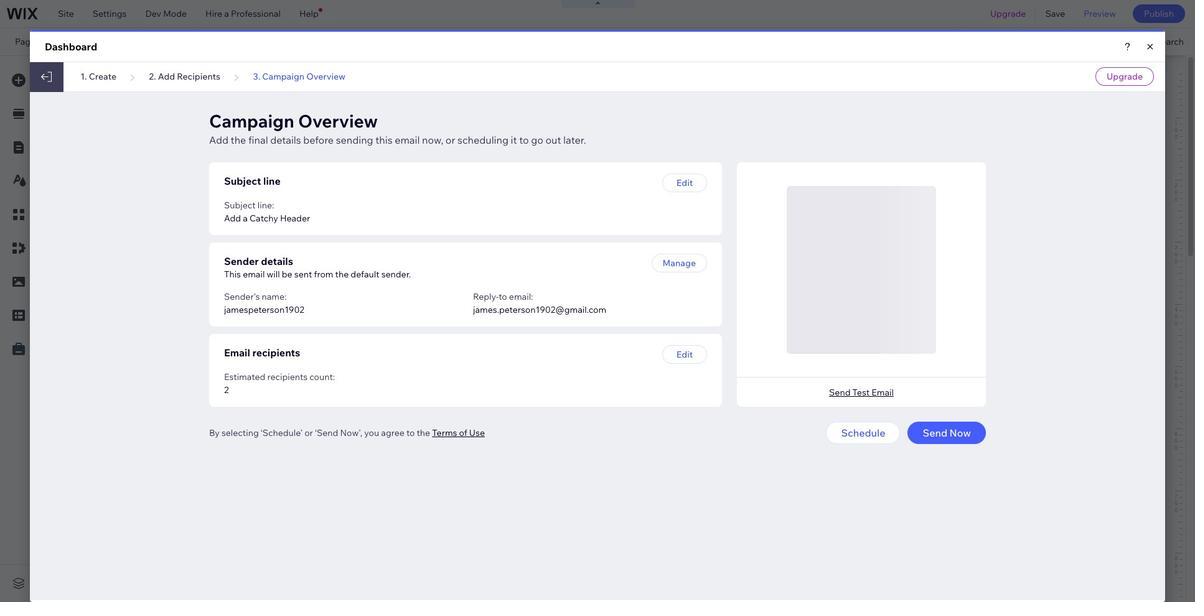 Task type: vqa. For each thing, say whether or not it's contained in the screenshot.
100%
yes



Task type: locate. For each thing, give the bounding box(es) containing it.
publish
[[1144, 8, 1174, 19]]

your
[[448, 36, 467, 47]]

domain
[[469, 36, 500, 47]]

professional
[[231, 8, 281, 19]]

search button
[[1129, 28, 1195, 55]]

preview button
[[1074, 0, 1125, 27]]

preview
[[1084, 8, 1116, 19]]

help
[[299, 8, 319, 19]]

https://jamespeterson1902.wixsite.com/my-
[[214, 36, 391, 47]]

results
[[85, 36, 123, 47]]

connect
[[412, 36, 446, 47]]

dev mode
[[145, 8, 187, 19]]

mode
[[163, 8, 187, 19]]

hire a professional
[[205, 8, 281, 19]]

search
[[1155, 36, 1184, 47]]

dev
[[145, 8, 161, 19]]

tools
[[1096, 36, 1117, 47]]

save button
[[1036, 0, 1074, 27]]



Task type: describe. For each thing, give the bounding box(es) containing it.
settings
[[93, 8, 127, 19]]

hire
[[205, 8, 222, 19]]

?
[[1084, 87, 1088, 96]]

? button
[[1084, 87, 1088, 96]]

100%
[[1038, 36, 1060, 47]]

publish button
[[1133, 4, 1185, 23]]

search results
[[47, 36, 123, 47]]

100% button
[[1018, 28, 1069, 55]]

save
[[1045, 8, 1065, 19]]

site
[[58, 8, 74, 19]]

upgrade
[[990, 8, 1026, 19]]

site
[[391, 36, 406, 47]]

https://jamespeterson1902.wixsite.com/my-site connect your domain
[[214, 36, 500, 47]]

a
[[224, 8, 229, 19]]

tools button
[[1070, 28, 1129, 55]]

search
[[47, 36, 83, 47]]



